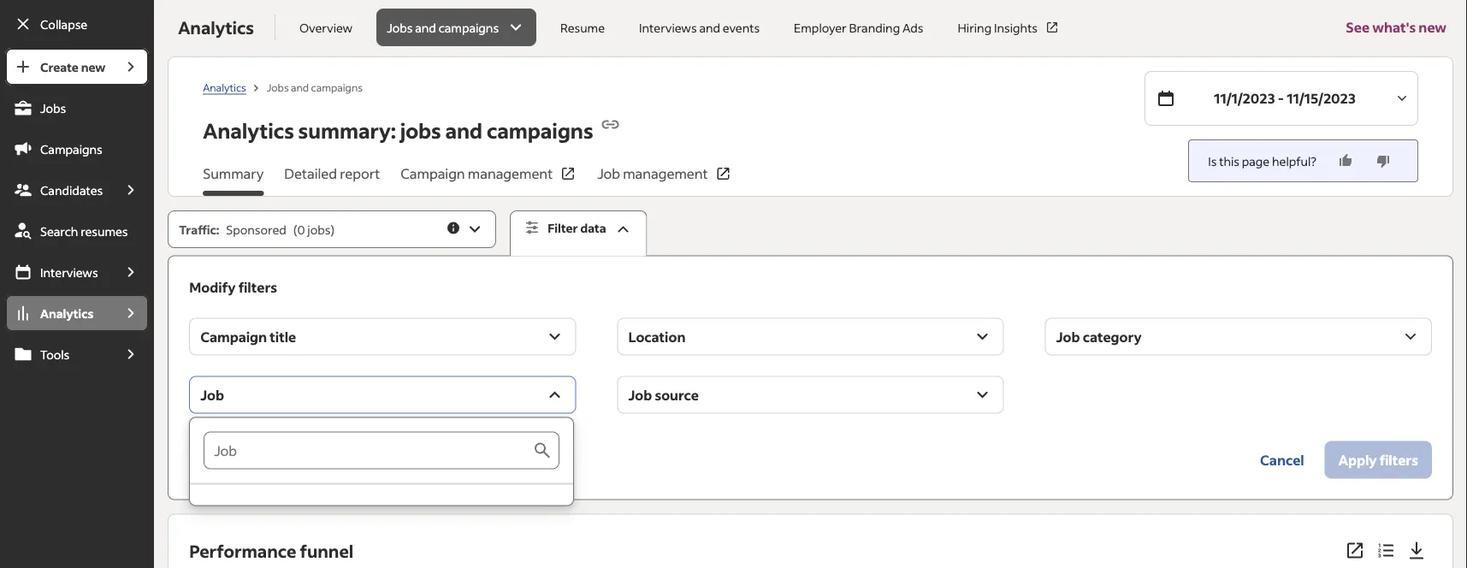 Task type: vqa. For each thing, say whether or not it's contained in the screenshot.
11/15/2023
yes



Task type: locate. For each thing, give the bounding box(es) containing it.
job inside dropdown button
[[200, 386, 224, 403]]

job category
[[1056, 328, 1142, 345]]

traffic:
[[179, 222, 219, 237]]

campaign title
[[200, 328, 296, 345]]

0 horizontal spatial interviews
[[40, 264, 98, 280]]

campaign
[[401, 165, 465, 182], [200, 328, 267, 345]]

employer branding ads link
[[784, 9, 934, 46]]

location
[[628, 328, 686, 345]]

job management
[[597, 165, 708, 182]]

job
[[597, 165, 620, 182], [1056, 328, 1080, 345], [200, 386, 224, 403], [628, 386, 652, 403]]

create
[[40, 59, 79, 74]]

campaigns
[[439, 20, 499, 35], [311, 80, 363, 94], [487, 117, 593, 144]]

see
[[1346, 18, 1370, 36]]

0 vertical spatial analytics link
[[203, 80, 246, 94]]

analytics
[[178, 16, 254, 38], [203, 80, 246, 94], [203, 117, 294, 144], [40, 305, 93, 321]]

1 vertical spatial new
[[81, 59, 105, 74]]

campaigns link
[[5, 130, 149, 168]]

1 horizontal spatial jobs
[[267, 80, 289, 94]]

campaign for campaign management
[[401, 165, 465, 182]]

0 horizontal spatial jobs
[[40, 100, 66, 115]]

interviews left events
[[639, 20, 697, 35]]

employer branding ads
[[794, 20, 923, 35]]

1 horizontal spatial jobs and campaigns
[[387, 20, 499, 35]]

0 vertical spatial campaigns
[[439, 20, 499, 35]]

see what's new
[[1346, 18, 1447, 36]]

resume
[[560, 20, 605, 35]]

2 horizontal spatial jobs
[[387, 20, 413, 35]]

detailed
[[284, 165, 337, 182]]

create new link
[[5, 48, 113, 86]]

this page is not helpful image
[[1375, 152, 1392, 169]]

table view image
[[1376, 540, 1396, 561]]

analytics link
[[203, 80, 246, 94], [5, 294, 113, 332]]

2 vertical spatial jobs
[[40, 100, 66, 115]]

campaigns inside jobs and campaigns button
[[439, 20, 499, 35]]

campaign down analytics summary: jobs and campaigns
[[401, 165, 465, 182]]

collapse button
[[5, 5, 149, 43]]

candidates
[[40, 182, 103, 198]]

summary link
[[203, 163, 264, 196]]

new
[[1419, 18, 1447, 36], [81, 59, 105, 74]]

0 vertical spatial jobs
[[400, 117, 441, 144]]

0 horizontal spatial jobs and campaigns
[[267, 80, 363, 94]]

0 vertical spatial interviews
[[639, 20, 697, 35]]

tools
[[40, 346, 69, 362]]

detailed report
[[284, 165, 380, 182]]

view detailed report image
[[1345, 540, 1365, 561]]

menu bar containing create new
[[0, 48, 154, 568]]

jobs
[[400, 117, 441, 144], [307, 222, 331, 237]]

page
[[1242, 153, 1270, 169]]

source
[[655, 386, 699, 403]]

0 horizontal spatial management
[[468, 165, 553, 182]]

0 horizontal spatial new
[[81, 59, 105, 74]]

0 vertical spatial campaign
[[401, 165, 465, 182]]

campaigns
[[40, 141, 102, 157]]

1 horizontal spatial management
[[623, 165, 708, 182]]

new inside button
[[1419, 18, 1447, 36]]

filters right all
[[244, 451, 283, 468]]

1 horizontal spatial new
[[1419, 18, 1447, 36]]

and
[[415, 20, 436, 35], [699, 20, 720, 35], [291, 80, 309, 94], [445, 117, 483, 144]]

0 vertical spatial new
[[1419, 18, 1447, 36]]

clear all filters
[[189, 451, 283, 468]]

search resumes link
[[5, 212, 149, 250]]

employer
[[794, 20, 847, 35]]

filters
[[238, 278, 277, 296], [244, 451, 283, 468]]

jobs inside jobs and campaigns button
[[387, 20, 413, 35]]

hiring insights link
[[947, 9, 1070, 46]]

job for job category
[[1056, 328, 1080, 345]]

0 vertical spatial filters
[[238, 278, 277, 296]]

0 vertical spatial jobs and campaigns
[[387, 20, 499, 35]]

jobs
[[387, 20, 413, 35], [267, 80, 289, 94], [40, 100, 66, 115]]

0 vertical spatial jobs
[[387, 20, 413, 35]]

job inside "dropdown button"
[[628, 386, 652, 403]]

management
[[468, 165, 553, 182], [623, 165, 708, 182]]

search
[[40, 223, 78, 239]]

campaign management link
[[401, 163, 577, 196]]

-
[[1278, 89, 1284, 107]]

0 horizontal spatial analytics link
[[5, 294, 113, 332]]

job up clear
[[200, 386, 224, 403]]

sponsored
[[226, 222, 286, 237]]

campaign left title
[[200, 328, 267, 345]]

job for job management
[[597, 165, 620, 182]]

0 horizontal spatial campaign
[[200, 328, 267, 345]]

management for campaign management
[[468, 165, 553, 182]]

0 horizontal spatial jobs
[[307, 222, 331, 237]]

filter data button
[[510, 210, 647, 256]]

1 vertical spatial filters
[[244, 451, 283, 468]]

1 vertical spatial jobs and campaigns
[[267, 80, 363, 94]]

report
[[340, 165, 380, 182]]

1 vertical spatial campaign
[[200, 328, 267, 345]]

menu bar
[[0, 48, 154, 568]]

1 horizontal spatial jobs
[[400, 117, 441, 144]]

job down show shareable url image on the top left
[[597, 165, 620, 182]]

jobs up campaign management
[[400, 117, 441, 144]]

resumes
[[81, 223, 128, 239]]

resume link
[[550, 9, 615, 46]]

1 vertical spatial interviews
[[40, 264, 98, 280]]

2 management from the left
[[623, 165, 708, 182]]

candidates link
[[5, 171, 113, 209]]

1 horizontal spatial analytics link
[[203, 80, 246, 94]]

1 management from the left
[[468, 165, 553, 182]]

Job field
[[204, 432, 532, 469]]

what's
[[1372, 18, 1416, 36]]

interviews down 'search resumes' link at the left top of the page
[[40, 264, 98, 280]]

interviews
[[639, 20, 697, 35], [40, 264, 98, 280]]

this filters data based on the type of traffic a job received, not the sponsored status of the job itself. some jobs may receive both sponsored and organic traffic. combined view shows all traffic. image
[[446, 220, 461, 236]]

detailed report link
[[284, 163, 380, 196]]

job left 'source'
[[628, 386, 652, 403]]

funnel
[[300, 539, 354, 562]]

campaign inside popup button
[[200, 328, 267, 345]]

new inside menu bar
[[81, 59, 105, 74]]

job inside popup button
[[1056, 328, 1080, 345]]

filters right modify on the left of page
[[238, 278, 277, 296]]

job left category
[[1056, 328, 1080, 345]]

2 vertical spatial campaigns
[[487, 117, 593, 144]]

jobs right the 0
[[307, 222, 331, 237]]

1 horizontal spatial interviews
[[639, 20, 697, 35]]

new right what's
[[1419, 18, 1447, 36]]

clear all filters button
[[189, 441, 283, 479]]

this page is helpful image
[[1337, 152, 1354, 169]]

job button
[[189, 376, 576, 414]]

new right create
[[81, 59, 105, 74]]

campaign management
[[401, 165, 553, 182]]

1 horizontal spatial campaign
[[401, 165, 465, 182]]

interviews for interviews
[[40, 264, 98, 280]]

1 vertical spatial jobs
[[307, 222, 331, 237]]



Task type: describe. For each thing, give the bounding box(es) containing it.
job for job
[[200, 386, 224, 403]]

this
[[1219, 153, 1240, 169]]

(
[[293, 222, 297, 237]]

traffic: sponsored ( 0 jobs )
[[179, 222, 335, 237]]

title
[[270, 328, 296, 345]]

collapse
[[40, 16, 87, 32]]

jobs and campaigns button
[[377, 9, 536, 46]]

campaign title button
[[189, 318, 576, 356]]

category
[[1083, 328, 1142, 345]]

modify
[[189, 278, 236, 296]]

see what's new button
[[1346, 0, 1447, 56]]

interviews link
[[5, 253, 113, 291]]

events
[[723, 20, 760, 35]]

is this page helpful?
[[1208, 153, 1317, 169]]

performance funnel
[[189, 539, 354, 562]]

summary:
[[298, 117, 396, 144]]

interviews for interviews and events
[[639, 20, 697, 35]]

job source
[[628, 386, 699, 403]]

job category button
[[1045, 318, 1432, 356]]

11/15/2023
[[1287, 89, 1356, 107]]

overview link
[[289, 9, 363, 46]]

11/1/2023 - 11/15/2023
[[1214, 89, 1356, 107]]

filter data
[[548, 220, 606, 236]]

and inside button
[[415, 20, 436, 35]]

0
[[297, 222, 305, 237]]

show shareable url image
[[600, 114, 621, 135]]

interviews and events link
[[629, 9, 770, 46]]

tools link
[[5, 335, 113, 373]]

job source button
[[617, 376, 1004, 414]]

helpful?
[[1272, 153, 1317, 169]]

all
[[226, 451, 242, 468]]

branding
[[849, 20, 900, 35]]

location button
[[617, 318, 1004, 356]]

1 vertical spatial campaigns
[[311, 80, 363, 94]]

1 vertical spatial jobs
[[267, 80, 289, 94]]

analytics summary: jobs and campaigns
[[203, 117, 593, 144]]

job for job source
[[628, 386, 652, 403]]

hiring
[[958, 20, 992, 35]]

performance
[[189, 539, 296, 562]]

is
[[1208, 153, 1217, 169]]

interviews and events
[[639, 20, 760, 35]]

cancel
[[1260, 451, 1304, 468]]

1 vertical spatial analytics link
[[5, 294, 113, 332]]

search resumes
[[40, 223, 128, 239]]

job list box
[[190, 418, 573, 505]]

data
[[580, 220, 606, 236]]

job management link
[[597, 163, 732, 196]]

jobs inside jobs link
[[40, 100, 66, 115]]

campaign for campaign title
[[200, 328, 267, 345]]

create new
[[40, 59, 105, 74]]

jobs and campaigns inside button
[[387, 20, 499, 35]]

export as csv image
[[1406, 540, 1427, 561]]

clear
[[189, 451, 224, 468]]

overview
[[299, 20, 353, 35]]

analytics inside menu bar
[[40, 305, 93, 321]]

cancel button
[[1247, 441, 1318, 479]]

insights
[[994, 20, 1038, 35]]

)
[[331, 222, 335, 237]]

11/1/2023
[[1214, 89, 1275, 107]]

filter
[[548, 220, 578, 236]]

modify filters
[[189, 278, 277, 296]]

jobs link
[[5, 89, 149, 127]]

ads
[[903, 20, 923, 35]]

management for job management
[[623, 165, 708, 182]]

filters inside button
[[244, 451, 283, 468]]

summary
[[203, 165, 264, 182]]

hiring insights
[[958, 20, 1038, 35]]



